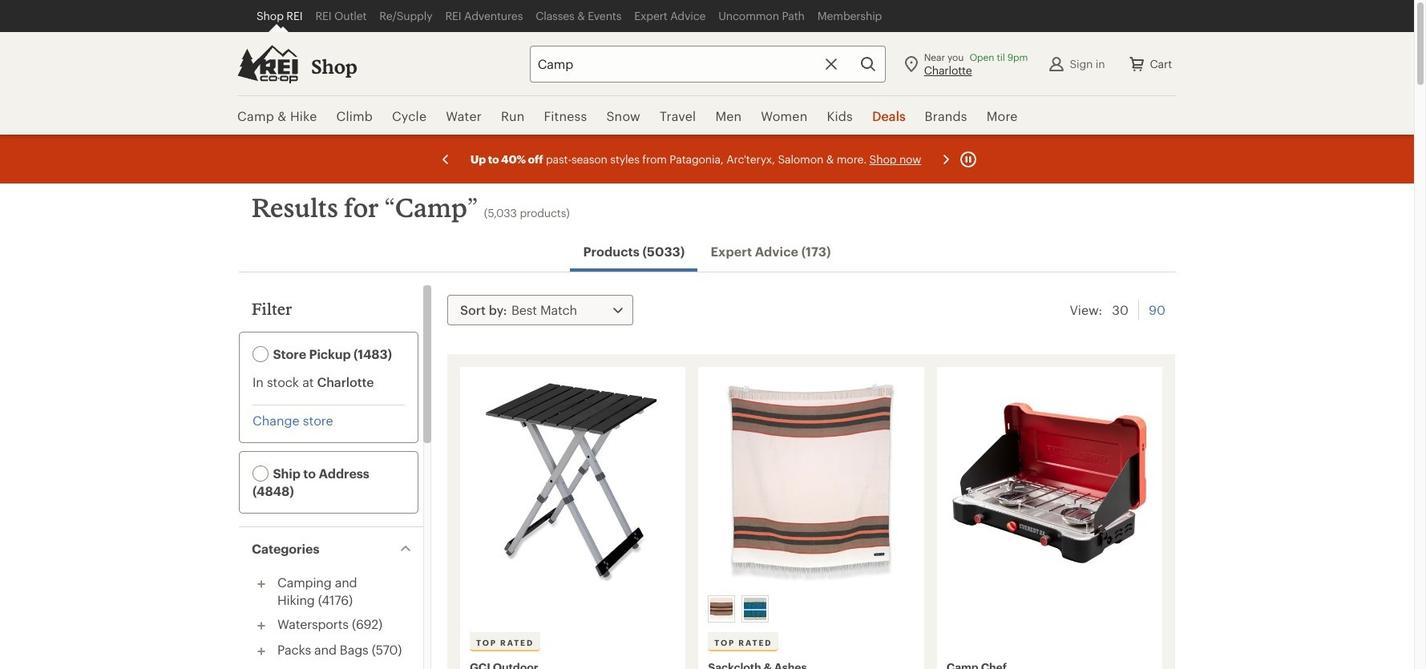 Task type: describe. For each thing, give the bounding box(es) containing it.
add filter: ship to address (4848) image
[[253, 466, 269, 482]]

shopping cart is empty image
[[1127, 54, 1147, 73]]

toggle watersports sub-items image
[[252, 616, 271, 636]]

toggle packs-and-bags sub-items image
[[252, 642, 271, 661]]

pause banner message scrolling image
[[959, 150, 978, 169]]

search image
[[858, 54, 878, 73]]

sackcloth & ashes camp blanket 0 image
[[708, 377, 914, 589]]

promotional messages marquee
[[0, 135, 1414, 184]]

rei co-op, go to rei.com home page image
[[237, 44, 298, 83]]

gci outdoor compact camp table 20 0 image
[[470, 377, 676, 589]]

toggle camping-and-hiking sub-items image
[[252, 575, 271, 594]]

Search for great gear & clothing text field
[[530, 45, 886, 82]]

next message image
[[936, 150, 956, 169]]

clear search image
[[821, 54, 841, 73]]



Task type: locate. For each thing, give the bounding box(es) containing it.
camp chef everest 2x high-pressure stove 0 image
[[946, 377, 1153, 589]]

previous message image
[[436, 150, 455, 169]]

group
[[705, 592, 917, 626]]

banner
[[0, 0, 1414, 136]]

summit image
[[744, 598, 767, 620]]

None search field
[[501, 45, 886, 82]]

backcountry image
[[711, 598, 733, 620]]

None field
[[530, 45, 886, 82]]



Task type: vqa. For each thing, say whether or not it's contained in the screenshot.
Group
yes



